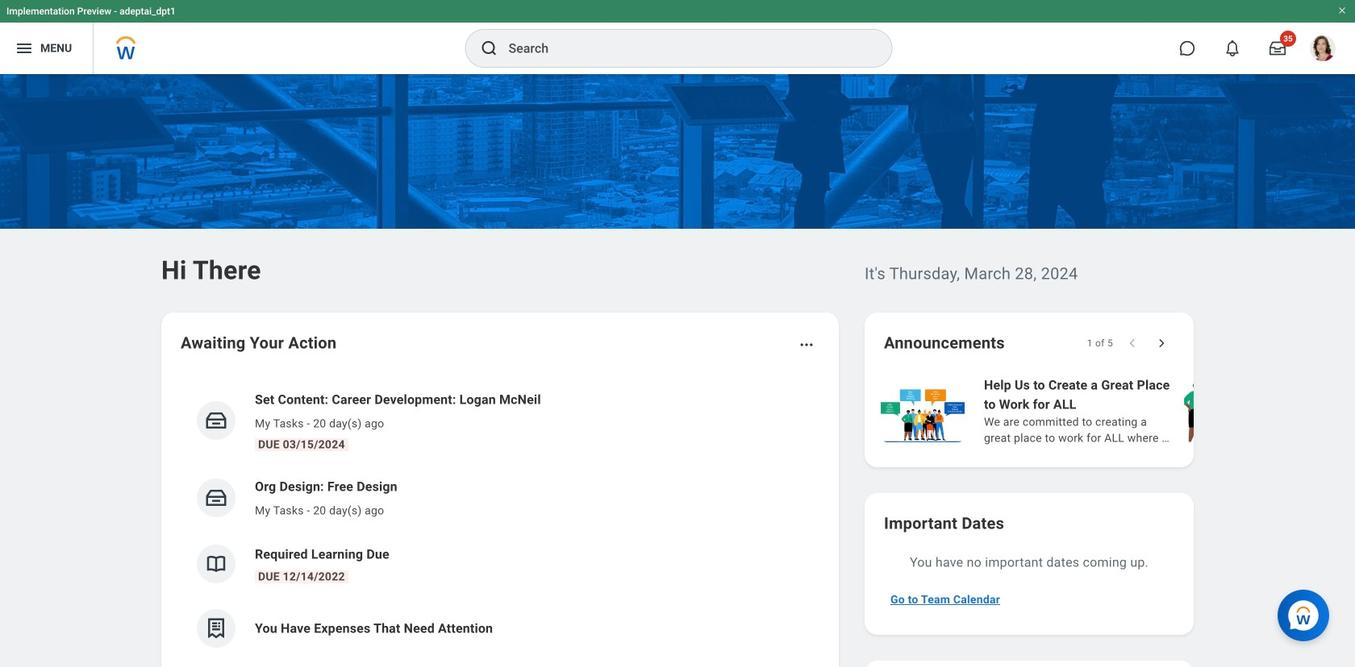 Task type: locate. For each thing, give the bounding box(es) containing it.
banner
[[0, 0, 1355, 74]]

status
[[1087, 337, 1113, 350]]

Search Workday  search field
[[509, 31, 859, 66]]

0 horizontal spatial list
[[181, 378, 820, 662]]

justify image
[[15, 39, 34, 58]]

1 inbox image from the top
[[204, 409, 228, 433]]

related actions image
[[799, 337, 815, 353]]

2 inbox image from the top
[[204, 486, 228, 511]]

0 vertical spatial inbox image
[[204, 409, 228, 433]]

main content
[[0, 74, 1355, 668]]

list
[[878, 374, 1355, 449], [181, 378, 820, 662]]

search image
[[480, 39, 499, 58]]

1 vertical spatial inbox image
[[204, 486, 228, 511]]

close environment banner image
[[1338, 6, 1347, 15]]

inbox image
[[204, 409, 228, 433], [204, 486, 228, 511]]

book open image
[[204, 553, 228, 577]]

notifications large image
[[1225, 40, 1241, 56]]



Task type: describe. For each thing, give the bounding box(es) containing it.
chevron right small image
[[1154, 336, 1170, 352]]

profile logan mcneil image
[[1310, 35, 1336, 65]]

dashboard expenses image
[[204, 617, 228, 641]]

1 horizontal spatial list
[[878, 374, 1355, 449]]

inbox large image
[[1270, 40, 1286, 56]]

chevron left small image
[[1125, 336, 1141, 352]]



Task type: vqa. For each thing, say whether or not it's contained in the screenshot.
the left list
yes



